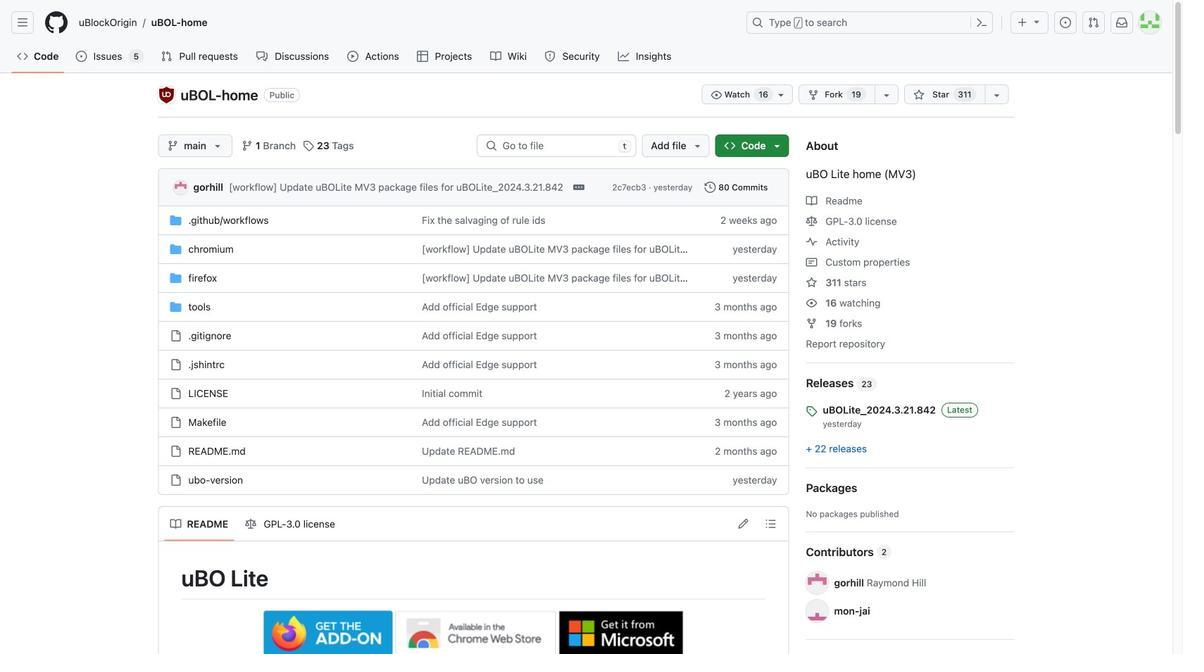 Task type: locate. For each thing, give the bounding box(es) containing it.
directory image
[[170, 215, 181, 226], [170, 244, 181, 255]]

0 vertical spatial directory image
[[170, 215, 181, 226]]

issue opened image
[[76, 51, 87, 62]]

pulse image
[[806, 236, 817, 248]]

1 vertical spatial directory image
[[170, 301, 181, 313]]

book image
[[490, 51, 501, 62], [170, 519, 181, 530]]

@mon jai image
[[806, 600, 829, 623]]

0 vertical spatial book image
[[490, 51, 501, 62]]

law image
[[806, 216, 817, 227], [245, 519, 256, 530]]

git pull request image left notifications image
[[1088, 17, 1099, 28]]

0 vertical spatial directory image
[[170, 273, 181, 284]]

1 horizontal spatial git branch image
[[242, 140, 253, 151]]

notifications image
[[1116, 17, 1127, 28]]

1 vertical spatial book image
[[170, 519, 181, 530]]

eye image
[[711, 89, 722, 101], [806, 298, 817, 309]]

git branch image left tag image
[[242, 140, 253, 151]]

0 horizontal spatial book image
[[170, 519, 181, 530]]

graph image
[[618, 51, 629, 62]]

2 git branch image from the left
[[242, 140, 253, 151]]

1 horizontal spatial book image
[[490, 51, 501, 62]]

outline image
[[765, 518, 776, 530]]

tag image
[[806, 406, 817, 417]]

0 horizontal spatial git branch image
[[167, 140, 179, 151]]

git pull request image up owner avatar
[[161, 51, 172, 62]]

triangle down image
[[1031, 16, 1042, 27], [212, 140, 223, 151], [692, 140, 703, 151], [771, 140, 783, 151]]

add this repository to a list image
[[991, 89, 1002, 101]]

1 horizontal spatial git pull request image
[[1088, 17, 1099, 28]]

0 vertical spatial repo forked image
[[808, 89, 819, 101]]

issue opened image
[[1060, 17, 1071, 28]]

directory image
[[170, 273, 181, 284], [170, 301, 181, 313]]

0 vertical spatial list
[[73, 11, 738, 34]]

0 vertical spatial eye image
[[711, 89, 722, 101]]

command palette image
[[976, 17, 987, 28]]

list
[[73, 11, 738, 34], [164, 513, 342, 536]]

Go to file text field
[[503, 135, 613, 156]]

@gorhill image
[[806, 572, 829, 594]]

gorhill image
[[174, 181, 188, 195]]

1 vertical spatial repo forked image
[[806, 318, 817, 329]]

table image
[[417, 51, 428, 62]]

2 directory image from the top
[[170, 301, 181, 313]]

1 vertical spatial directory image
[[170, 244, 181, 255]]

git branch image up gorhill icon
[[167, 140, 179, 151]]

1 horizontal spatial law image
[[806, 216, 817, 227]]

1 git branch image from the left
[[167, 140, 179, 151]]

1 vertical spatial eye image
[[806, 298, 817, 309]]

0 vertical spatial git pull request image
[[1088, 17, 1099, 28]]

git branch image
[[167, 140, 179, 151], [242, 140, 253, 151]]

311 users starred this repository element
[[953, 87, 976, 101]]

0 horizontal spatial git pull request image
[[161, 51, 172, 62]]

0 horizontal spatial law image
[[245, 519, 256, 530]]

search image
[[486, 140, 497, 151]]

git pull request image
[[1088, 17, 1099, 28], [161, 51, 172, 62]]

repo forked image
[[808, 89, 819, 101], [806, 318, 817, 329]]

tag image
[[303, 140, 314, 151]]

comment discussion image
[[257, 51, 268, 62]]

1 vertical spatial git pull request image
[[161, 51, 172, 62]]



Task type: vqa. For each thing, say whether or not it's contained in the screenshot.
a
no



Task type: describe. For each thing, give the bounding box(es) containing it.
1 horizontal spatial eye image
[[806, 298, 817, 309]]

code image
[[724, 140, 736, 151]]

0 vertical spatial law image
[[806, 216, 817, 227]]

note image
[[806, 257, 817, 268]]

play image
[[347, 51, 359, 62]]

plus image
[[1017, 17, 1028, 28]]

owner avatar image
[[158, 87, 175, 104]]

1 directory image from the top
[[170, 273, 181, 284]]

2 directory image from the top
[[170, 244, 181, 255]]

see your forks of this repository image
[[881, 89, 892, 101]]

1 vertical spatial list
[[164, 513, 342, 536]]

1 directory image from the top
[[170, 215, 181, 226]]

history image
[[704, 182, 716, 193]]

star image
[[806, 277, 817, 288]]

0 horizontal spatial eye image
[[711, 89, 722, 101]]

get ubo lite for firefox image
[[264, 611, 392, 654]]

book image
[[806, 195, 817, 207]]

homepage image
[[45, 11, 68, 34]]

get ubo lite for chromium image
[[395, 611, 556, 654]]

star image
[[913, 89, 925, 101]]

edit file image
[[738, 518, 749, 530]]

git pull request image for issue opened image
[[161, 51, 172, 62]]

1 vertical spatial law image
[[245, 519, 256, 530]]

code image
[[17, 51, 28, 62]]

get ublock origin lite for microsoft edge image
[[559, 611, 684, 654]]

git pull request image for issue opened icon
[[1088, 17, 1099, 28]]

shield image
[[544, 51, 556, 62]]

open commit details image
[[573, 182, 584, 193]]

book image inside list
[[170, 519, 181, 530]]



